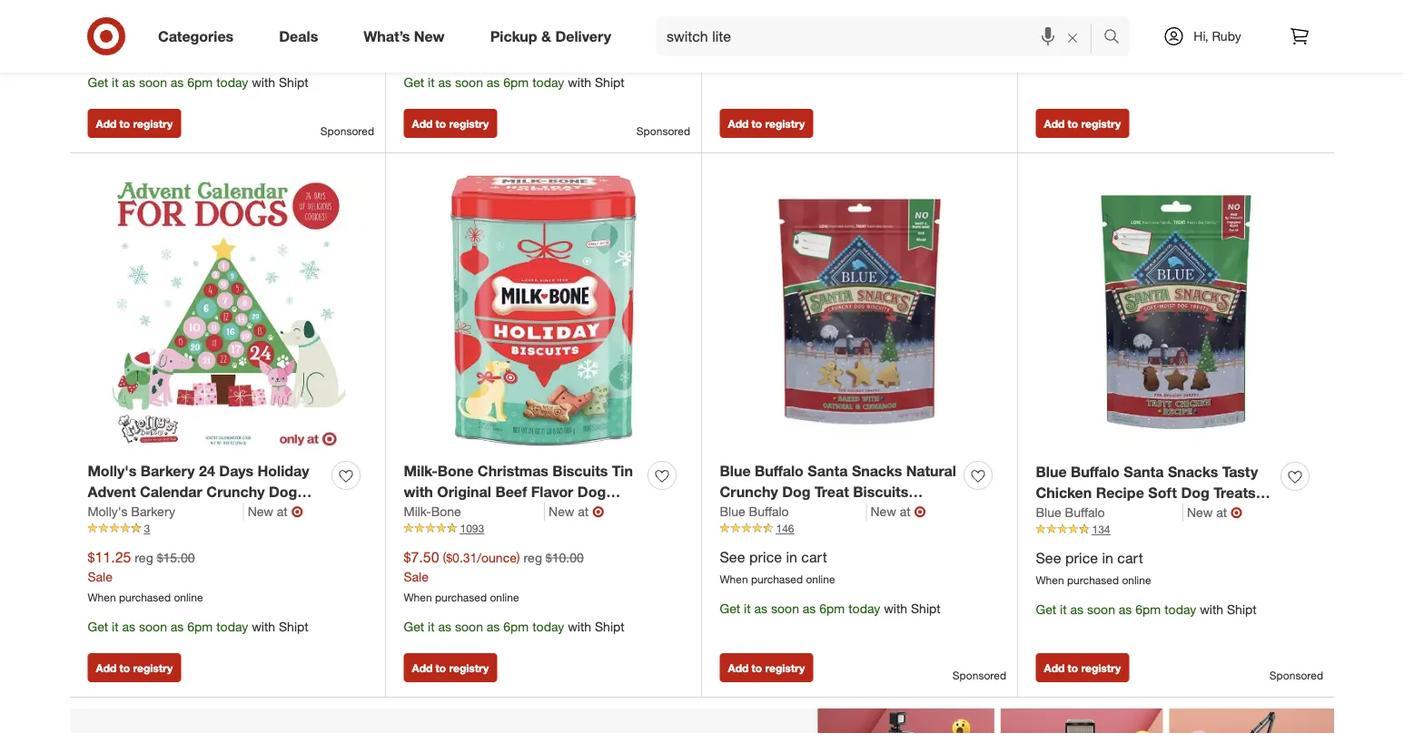 Task type: locate. For each thing, give the bounding box(es) containing it.
treat down advent
[[88, 504, 122, 522]]

online inside sale when purchased online
[[174, 46, 203, 60]]

soon down 146
[[771, 601, 799, 617]]

$7.50 left (
[[404, 549, 439, 567]]

soon down $7.50 ( $0.31 /ounce ) reg $10.00 sale when purchased online
[[455, 619, 483, 635]]

0 vertical spatial flavor
[[531, 484, 573, 501]]

$7.50 for $7.50
[[88, 4, 123, 22]]

blue buffalo link up 134
[[1036, 504, 1184, 522]]

soon down $11.25 reg $15.00 sale when purchased online at the bottom
[[139, 619, 167, 635]]

online down categories
[[174, 46, 203, 60]]

purchased inside $11.25 reg $15.00 sale when purchased online
[[119, 591, 171, 605]]

1 vertical spatial flavor
[[88, 525, 130, 543]]

new
[[414, 27, 445, 45], [248, 504, 273, 520], [549, 504, 574, 520], [871, 504, 896, 520], [1187, 505, 1213, 521]]

price
[[749, 549, 782, 567], [1065, 550, 1098, 568]]

molly's barkery 24 days holiday advent calendar crunchy dog treat with cinnamon & apple flavor - 8.64oz image
[[88, 171, 367, 451], [88, 171, 367, 451]]

see for blue buffalo santa snacks natural crunchy dog treat biscuits oatmeal & cinnamon treats - 11oz - christmas
[[720, 549, 745, 567]]

1 molly's from the top
[[88, 463, 136, 481]]

santa up soft
[[1124, 464, 1164, 481]]

buffalo inside blue buffalo santa snacks natural crunchy dog treat biscuits oatmeal & cinnamon treats - 11oz - christmas
[[755, 463, 804, 481]]

see price in cart when purchased online down 134
[[1036, 550, 1151, 587]]

treats inside milk-bone christmas biscuits tin with original beef flavor dog treats - 24oz
[[404, 504, 446, 522]]

at inside $17.19 at austin south lamar
[[1036, 29, 1045, 42]]

get it as soon as 6pm today with shipt down pickup
[[404, 74, 625, 90]]

new at ¬ up 1093 link
[[549, 503, 604, 521]]

biscuits inside blue buffalo santa snacks natural crunchy dog treat biscuits oatmeal & cinnamon treats - 11oz - christmas
[[853, 484, 908, 501]]

new at ¬ up 134 link
[[1187, 504, 1243, 522]]

0 horizontal spatial cart
[[801, 549, 827, 567]]

0 horizontal spatial $7.50
[[88, 4, 123, 22]]

santa inside blue buffalo santa snacks natural crunchy dog treat biscuits oatmeal & cinnamon treats - 11oz - christmas
[[808, 463, 848, 481]]

purchased down categories
[[119, 46, 171, 60]]

blue buffalo link for recipe
[[1036, 504, 1184, 522]]

cart down 146 link
[[801, 549, 827, 567]]

cart for 4.5oz
[[1118, 550, 1143, 568]]

¬ for tin
[[592, 503, 604, 521]]

¬
[[291, 503, 303, 521], [592, 503, 604, 521], [914, 503, 926, 521], [1231, 504, 1243, 522]]

barkery up 3
[[131, 504, 175, 520]]

christmas down oatmeal
[[766, 525, 837, 543]]

1 vertical spatial treat
[[88, 504, 122, 522]]

0 vertical spatial milk-
[[404, 463, 438, 481]]

blue buffalo santa snacks tasty chicken recipe soft dog treats - 4.5oz image
[[1036, 171, 1317, 452], [1036, 171, 1317, 452]]

search
[[1095, 29, 1139, 47]]

1 vertical spatial $7.50
[[404, 549, 439, 567]]

$7.50
[[88, 4, 123, 22], [404, 549, 439, 567]]

categories link
[[143, 16, 256, 56]]

1 horizontal spatial treat
[[815, 484, 849, 501]]

santa inside "blue buffalo santa snacks tasty chicken recipe soft dog treats - 4.5oz"
[[1124, 464, 1164, 481]]

natural
[[906, 463, 956, 481]]

0 vertical spatial treat
[[815, 484, 849, 501]]

see price in cart when purchased online for cinnamon
[[720, 549, 835, 587]]

biscuits
[[553, 463, 608, 481], [853, 484, 908, 501]]

lamar for $11.99
[[797, 28, 828, 42]]

0 horizontal spatial south
[[766, 28, 794, 42]]

online down /ounce
[[490, 591, 519, 605]]

0 horizontal spatial crunchy
[[206, 484, 265, 501]]

at down natural in the right bottom of the page
[[900, 504, 911, 520]]

buffalo for blue buffalo link for recipe
[[1065, 505, 1105, 521]]

blue up chicken
[[1036, 464, 1067, 481]]

treats
[[1214, 485, 1256, 502], [404, 504, 446, 522], [871, 504, 913, 522]]

1 vertical spatial barkery
[[131, 504, 175, 520]]

1 horizontal spatial in
[[1102, 550, 1113, 568]]

dog right soft
[[1181, 485, 1210, 502]]

milk-bone
[[404, 504, 461, 520]]

$7.50 inside $7.50 ( $0.31 /ounce ) reg $10.00 sale when purchased online
[[404, 549, 439, 567]]

soon
[[771, 56, 799, 72], [1087, 57, 1115, 73], [139, 74, 167, 90], [455, 74, 483, 90], [771, 601, 799, 617], [1087, 602, 1115, 618], [139, 619, 167, 635], [455, 619, 483, 635]]

milk-bone christmas biscuits tin with original beef flavor dog treats - 24oz image
[[404, 171, 683, 451], [404, 171, 683, 451]]

soft
[[1148, 485, 1177, 502]]

see price in cart when purchased online
[[720, 549, 835, 587], [1036, 550, 1151, 587]]

1 vertical spatial milk-
[[404, 504, 431, 520]]

)
[[517, 550, 520, 566]]

1 vertical spatial molly's
[[88, 504, 128, 520]]

new at ¬ for natural
[[871, 503, 926, 521]]

at
[[720, 28, 729, 42], [1036, 29, 1045, 42], [277, 504, 288, 520], [578, 504, 589, 520], [900, 504, 911, 520], [1216, 505, 1227, 521]]

0 horizontal spatial &
[[234, 504, 244, 522]]

new at ¬ up 146 link
[[871, 503, 926, 521]]

buffalo for blue buffalo santa snacks tasty chicken recipe soft dog treats - 4.5oz link
[[1071, 464, 1120, 481]]

barkery up calendar
[[140, 463, 195, 481]]

at for milk-bone christmas biscuits tin with original beef flavor dog treats - 24oz
[[578, 504, 589, 520]]

shipt
[[911, 56, 941, 72], [1227, 57, 1257, 73], [279, 74, 309, 90], [595, 74, 625, 90], [911, 601, 941, 617], [1227, 602, 1257, 618], [279, 619, 309, 635], [595, 619, 625, 635]]

molly's for molly's barkery
[[88, 504, 128, 520]]

crunchy
[[206, 484, 265, 501], [720, 484, 778, 501]]

cart down 134 link
[[1118, 550, 1143, 568]]

6pm down $11.99 at austin south lamar
[[819, 56, 845, 72]]

in down 146
[[786, 549, 797, 567]]

to
[[120, 117, 130, 130], [436, 117, 446, 130], [752, 117, 762, 130], [1068, 117, 1078, 130], [120, 662, 130, 675], [436, 662, 446, 675], [752, 662, 762, 675], [1068, 662, 1078, 675]]

south inside $11.99 at austin south lamar
[[766, 28, 794, 42]]

dog up 146
[[782, 484, 811, 501]]

2 milk- from the top
[[404, 504, 431, 520]]

at down $11.99
[[720, 28, 729, 42]]

buffalo
[[755, 463, 804, 481], [1071, 464, 1120, 481], [749, 504, 789, 520], [1065, 505, 1105, 521]]

blue up oatmeal
[[720, 463, 751, 481]]

cinnamon inside blue buffalo santa snacks natural crunchy dog treat biscuits oatmeal & cinnamon treats - 11oz - christmas
[[796, 504, 867, 522]]

at down holiday
[[277, 504, 288, 520]]

3
[[144, 522, 150, 536]]

in for cinnamon
[[786, 549, 797, 567]]

0 horizontal spatial blue buffalo link
[[720, 503, 867, 521]]

0 horizontal spatial snacks
[[852, 463, 902, 481]]

sponsored
[[320, 125, 374, 138], [637, 125, 690, 138], [953, 670, 1006, 683], [1270, 670, 1323, 683]]

south for $17.19
[[1082, 29, 1110, 42]]

1 horizontal spatial austin
[[1048, 29, 1079, 42]]

new up 3 link
[[248, 504, 273, 520]]

3 link
[[88, 521, 367, 537]]

0 horizontal spatial flavor
[[88, 525, 130, 543]]

1 horizontal spatial lamar
[[1114, 29, 1144, 42]]

santa for treat
[[808, 463, 848, 481]]

with
[[884, 56, 908, 72], [1200, 57, 1224, 73], [252, 74, 275, 90], [568, 74, 591, 90], [404, 484, 433, 501], [126, 504, 155, 522], [884, 601, 908, 617], [1200, 602, 1224, 618], [252, 619, 275, 635], [568, 619, 591, 635]]

snacks for dog
[[1168, 464, 1218, 481]]

santa up 146 link
[[808, 463, 848, 481]]

¬ for holiday
[[291, 503, 303, 521]]

molly's inside molly's barkery 24 days holiday advent calendar crunchy dog treat with cinnamon & apple flavor - 8.64oz
[[88, 463, 136, 481]]

barkery for molly's barkery 24 days holiday advent calendar crunchy dog treat with cinnamon & apple flavor - 8.64oz
[[140, 463, 195, 481]]

barkery inside molly's barkery link
[[131, 504, 175, 520]]

south for $11.99
[[766, 28, 794, 42]]

snacks inside "blue buffalo santa snacks tasty chicken recipe soft dog treats - 4.5oz"
[[1168, 464, 1218, 481]]

0 horizontal spatial santa
[[808, 463, 848, 481]]

molly's up advent
[[88, 463, 136, 481]]

blue inside blue buffalo santa snacks natural crunchy dog treat biscuits oatmeal & cinnamon treats - 11oz - christmas
[[720, 463, 751, 481]]

reg inside $7.50 ( $0.31 /ounce ) reg $10.00 sale when purchased online
[[524, 550, 542, 566]]

buffalo up 134
[[1065, 505, 1105, 521]]

1 horizontal spatial blue buffalo
[[1036, 505, 1105, 521]]

treat
[[815, 484, 849, 501], [88, 504, 122, 522]]

0 horizontal spatial austin
[[732, 28, 762, 42]]

advent
[[88, 484, 136, 501]]

reg right )
[[524, 550, 542, 566]]

1 reg from the left
[[135, 550, 153, 566]]

at down $17.19
[[1036, 29, 1045, 42]]

austin inside $11.99 at austin south lamar
[[732, 28, 762, 42]]

snacks up soft
[[1168, 464, 1218, 481]]

flavor inside molly's barkery 24 days holiday advent calendar crunchy dog treat with cinnamon & apple flavor - 8.64oz
[[88, 525, 130, 543]]

cinnamon down calendar
[[159, 504, 230, 522]]

blue inside "blue buffalo santa snacks tasty chicken recipe soft dog treats - 4.5oz"
[[1036, 464, 1067, 481]]

see down '11oz'
[[720, 549, 745, 567]]

dog
[[269, 484, 297, 501], [577, 484, 606, 501], [782, 484, 811, 501], [1181, 485, 1210, 502]]

&
[[541, 27, 551, 45], [234, 504, 244, 522], [782, 504, 792, 522]]

see down "4.5oz"
[[1036, 550, 1061, 568]]

6pm down 134 link
[[1136, 602, 1161, 618]]

1 horizontal spatial crunchy
[[720, 484, 778, 501]]

chicken
[[1036, 485, 1092, 502]]

crunchy up oatmeal
[[720, 484, 778, 501]]

1 horizontal spatial flavor
[[531, 484, 573, 501]]

-
[[1260, 485, 1266, 502], [450, 504, 456, 522], [917, 504, 923, 522], [134, 525, 140, 543], [756, 525, 762, 543]]

barkery
[[140, 463, 195, 481], [131, 504, 175, 520]]

6pm down 146 link
[[819, 601, 845, 617]]

soon down search
[[1087, 57, 1115, 73]]

¬ up 1093 link
[[592, 503, 604, 521]]

cinnamon inside molly's barkery 24 days holiday advent calendar crunchy dog treat with cinnamon & apple flavor - 8.64oz
[[159, 504, 230, 522]]

lamar inside $11.99 at austin south lamar
[[797, 28, 828, 42]]

1 horizontal spatial price
[[1065, 550, 1098, 568]]

when inside sale when purchased online
[[88, 46, 116, 60]]

2 horizontal spatial treats
[[1214, 485, 1256, 502]]

flavor up 1093 link
[[531, 484, 573, 501]]

0 horizontal spatial lamar
[[797, 28, 828, 42]]

oatmeal
[[720, 504, 778, 522]]

blue buffalo link up 146
[[720, 503, 867, 521]]

lamar inside $17.19 at austin south lamar
[[1114, 29, 1144, 42]]

blue buffalo link
[[720, 503, 867, 521], [1036, 504, 1184, 522]]

buffalo inside "blue buffalo santa snacks tasty chicken recipe soft dog treats - 4.5oz"
[[1071, 464, 1120, 481]]

146
[[776, 522, 794, 536]]

get it as soon as 6pm today with shipt
[[720, 56, 941, 72], [1036, 57, 1257, 73], [88, 74, 309, 90], [404, 74, 625, 90], [720, 601, 941, 617], [1036, 602, 1257, 618], [88, 619, 309, 635], [404, 619, 625, 635]]

snacks left natural in the right bottom of the page
[[852, 463, 902, 481]]

buffalo up recipe
[[1071, 464, 1120, 481]]

soon down sale when purchased online
[[139, 74, 167, 90]]

2 horizontal spatial &
[[782, 504, 792, 522]]

& right pickup
[[541, 27, 551, 45]]

milk-bone christmas biscuits tin with original beef flavor dog treats - 24oz link
[[404, 462, 641, 522]]

add to registry button
[[88, 109, 181, 138], [404, 109, 497, 138], [720, 109, 813, 138], [1036, 109, 1129, 138], [88, 654, 181, 683], [404, 654, 497, 683], [720, 654, 813, 683], [1036, 654, 1129, 683]]

reg down 3
[[135, 550, 153, 566]]

1 horizontal spatial see price in cart when purchased online
[[1036, 550, 1151, 587]]

tasty
[[1222, 464, 1258, 481]]

flavor up $11.25
[[88, 525, 130, 543]]

it
[[744, 56, 751, 72], [1060, 57, 1067, 73], [112, 74, 119, 90], [428, 74, 435, 90], [744, 601, 751, 617], [1060, 602, 1067, 618], [112, 619, 119, 635], [428, 619, 435, 635]]

sale
[[88, 24, 113, 40], [404, 24, 429, 40], [88, 569, 113, 585], [404, 569, 429, 585]]

new at ¬
[[248, 503, 303, 521], [549, 503, 604, 521], [871, 503, 926, 521], [1187, 504, 1243, 522]]

0 horizontal spatial treat
[[88, 504, 122, 522]]

& inside blue buffalo santa snacks natural crunchy dog treat biscuits oatmeal & cinnamon treats - 11oz - christmas
[[782, 504, 792, 522]]

purchased
[[119, 46, 171, 60], [751, 573, 803, 587], [1067, 574, 1119, 587], [119, 591, 171, 605], [435, 591, 487, 605]]

biscuits left tin at the left of page
[[553, 463, 608, 481]]

1 horizontal spatial biscuits
[[853, 484, 908, 501]]

when
[[88, 46, 116, 60], [720, 573, 748, 587], [1036, 574, 1064, 587], [88, 591, 116, 605], [404, 591, 432, 605]]

bone down original
[[431, 504, 461, 520]]

when inside $11.25 reg $15.00 sale when purchased online
[[88, 591, 116, 605]]

& left apple
[[234, 504, 244, 522]]

- inside molly's barkery 24 days holiday advent calendar crunchy dog treat with cinnamon & apple flavor - 8.64oz
[[134, 525, 140, 543]]

0 horizontal spatial see price in cart when purchased online
[[720, 549, 835, 587]]

8.64oz
[[144, 525, 188, 543]]

1 milk- from the top
[[404, 463, 438, 481]]

0 horizontal spatial christmas
[[478, 463, 549, 481]]

christmas up beef
[[478, 463, 549, 481]]

purchased down 146
[[751, 573, 803, 587]]

cinnamon right 146
[[796, 504, 867, 522]]

4.5oz
[[1036, 505, 1072, 523]]

1 crunchy from the left
[[206, 484, 265, 501]]

1 horizontal spatial treats
[[871, 504, 913, 522]]

barkery inside molly's barkery 24 days holiday advent calendar crunchy dog treat with cinnamon & apple flavor - 8.64oz
[[140, 463, 195, 481]]

snacks inside blue buffalo santa snacks natural crunchy dog treat biscuits oatmeal & cinnamon treats - 11oz - christmas
[[852, 463, 902, 481]]

deals link
[[264, 16, 341, 56]]

0 horizontal spatial blue buffalo
[[720, 504, 789, 520]]

south inside $17.19 at austin south lamar
[[1082, 29, 1110, 42]]

2 cinnamon from the left
[[796, 504, 867, 522]]

biscuits up 146 link
[[853, 484, 908, 501]]

lamar for $17.19
[[1114, 29, 1144, 42]]

6pm down pickup
[[503, 74, 529, 90]]

1 cinnamon from the left
[[159, 504, 230, 522]]

blue buffalo santa snacks natural crunchy dog treat biscuits oatmeal & cinnamon treats - 11oz - christmas image
[[720, 171, 1000, 451], [720, 171, 1000, 451]]

1 horizontal spatial blue buffalo link
[[1036, 504, 1184, 522]]

see for blue buffalo santa snacks tasty chicken recipe soft dog treats - 4.5oz
[[1036, 550, 1061, 568]]

treat inside molly's barkery 24 days holiday advent calendar crunchy dog treat with cinnamon & apple flavor - 8.64oz
[[88, 504, 122, 522]]

with inside milk-bone christmas biscuits tin with original beef flavor dog treats - 24oz
[[404, 484, 433, 501]]

(
[[443, 550, 446, 566]]

add to registry
[[96, 117, 173, 130], [412, 117, 489, 130], [728, 117, 805, 130], [1044, 117, 1121, 130], [96, 662, 173, 675], [412, 662, 489, 675], [728, 662, 805, 675], [1044, 662, 1121, 675]]

milk-
[[404, 463, 438, 481], [404, 504, 431, 520]]

see
[[720, 549, 745, 567], [1036, 550, 1061, 568]]

what's
[[364, 27, 410, 45]]

1 vertical spatial biscuits
[[853, 484, 908, 501]]

$7.50 for $7.50 ( $0.31 /ounce ) reg $10.00 sale when purchased online
[[404, 549, 439, 567]]

get it as soon as 6pm today with shipt down $7.50 ( $0.31 /ounce ) reg $10.00 sale when purchased online
[[404, 619, 625, 635]]

blue buffalo down chicken
[[1036, 505, 1105, 521]]

price down 134
[[1065, 550, 1098, 568]]

24oz
[[460, 504, 492, 522]]

search button
[[1095, 16, 1139, 60]]

blue buffalo link for dog
[[720, 503, 867, 521]]

austin inside $17.19 at austin south lamar
[[1048, 29, 1079, 42]]

0 horizontal spatial treats
[[404, 504, 446, 522]]

¬ down tasty
[[1231, 504, 1243, 522]]

$7.50 up sale when purchased online
[[88, 4, 123, 22]]

1 horizontal spatial christmas
[[766, 525, 837, 543]]

registry
[[133, 117, 173, 130], [449, 117, 489, 130], [765, 117, 805, 130], [1081, 117, 1121, 130], [133, 662, 173, 675], [449, 662, 489, 675], [765, 662, 805, 675], [1081, 662, 1121, 675]]

1 horizontal spatial south
[[1082, 29, 1110, 42]]

see price in cart when purchased online down 146
[[720, 549, 835, 587]]

price for 4.5oz
[[1065, 550, 1098, 568]]

blue buffalo for crunchy
[[720, 504, 789, 520]]

2 crunchy from the left
[[720, 484, 778, 501]]

molly's barkery 24 days holiday advent calendar crunchy dog treat with cinnamon & apple flavor - 8.64oz
[[88, 463, 309, 543]]

at down tasty
[[1216, 505, 1227, 521]]

dog up 1093 link
[[577, 484, 606, 501]]

$17.19 at austin south lamar
[[1036, 5, 1144, 42]]

buffalo up oatmeal
[[755, 463, 804, 481]]

0 vertical spatial christmas
[[478, 463, 549, 481]]

santa for soft
[[1124, 464, 1164, 481]]

bone up original
[[438, 463, 474, 481]]

hi,
[[1194, 28, 1209, 44]]

crunchy down days
[[206, 484, 265, 501]]

0 vertical spatial biscuits
[[553, 463, 608, 481]]

treats down original
[[404, 504, 446, 522]]

get it as soon as 6pm today with shipt down $11.99 at austin south lamar
[[720, 56, 941, 72]]

0 vertical spatial barkery
[[140, 463, 195, 481]]

purchased down the $15.00
[[119, 591, 171, 605]]

2 reg from the left
[[524, 550, 542, 566]]

0 vertical spatial $7.50
[[88, 4, 123, 22]]

$0.31
[[446, 550, 477, 566]]

christmas inside blue buffalo santa snacks natural crunchy dog treat biscuits oatmeal & cinnamon treats - 11oz - christmas
[[766, 525, 837, 543]]

molly's down advent
[[88, 504, 128, 520]]

in for 4.5oz
[[1102, 550, 1113, 568]]

1 horizontal spatial cinnamon
[[796, 504, 867, 522]]

lamar
[[797, 28, 828, 42], [1114, 29, 1144, 42]]

new for molly's barkery 24 days holiday advent calendar crunchy dog treat with cinnamon & apple flavor - 8.64oz
[[248, 504, 273, 520]]

cinnamon for christmas
[[796, 504, 867, 522]]

1 horizontal spatial $7.50
[[404, 549, 439, 567]]

$11.25 reg $15.00 sale when purchased online
[[88, 549, 203, 605]]

1 vertical spatial christmas
[[766, 525, 837, 543]]

molly's
[[88, 463, 136, 481], [88, 504, 128, 520]]

1 horizontal spatial santa
[[1124, 464, 1164, 481]]

0 horizontal spatial reg
[[135, 550, 153, 566]]

buffalo up 146
[[749, 504, 789, 520]]

treats down natural in the right bottom of the page
[[871, 504, 913, 522]]

new for milk-bone christmas biscuits tin with original beef flavor dog treats - 24oz
[[549, 504, 574, 520]]

online down the $15.00
[[174, 591, 203, 605]]

$7.50 ( $0.31 /ounce ) reg $10.00 sale when purchased online
[[404, 549, 584, 605]]

as
[[754, 56, 768, 72], [803, 56, 816, 72], [1070, 57, 1084, 73], [1119, 57, 1132, 73], [122, 74, 135, 90], [171, 74, 184, 90], [438, 74, 451, 90], [487, 74, 500, 90], [754, 601, 768, 617], [803, 601, 816, 617], [1070, 602, 1084, 618], [1119, 602, 1132, 618], [122, 619, 135, 635], [171, 619, 184, 635], [438, 619, 451, 635], [487, 619, 500, 635]]

snacks
[[852, 463, 902, 481], [1168, 464, 1218, 481]]

dog down holiday
[[269, 484, 297, 501]]

dog inside blue buffalo santa snacks natural crunchy dog treat biscuits oatmeal & cinnamon treats - 11oz - christmas
[[782, 484, 811, 501]]

online
[[174, 46, 203, 60], [806, 573, 835, 587], [1122, 574, 1151, 587], [174, 591, 203, 605], [490, 591, 519, 605]]

$11.99 at austin south lamar
[[720, 4, 828, 42]]

add
[[96, 117, 116, 130], [412, 117, 433, 130], [728, 117, 749, 130], [1044, 117, 1065, 130], [96, 662, 116, 675], [412, 662, 433, 675], [728, 662, 749, 675], [1044, 662, 1065, 675]]

in down 134
[[1102, 550, 1113, 568]]

new up 1093 link
[[549, 504, 574, 520]]

calendar
[[140, 484, 202, 501]]

6pm
[[819, 56, 845, 72], [1136, 57, 1161, 73], [187, 74, 213, 90], [503, 74, 529, 90], [819, 601, 845, 617], [1136, 602, 1161, 618], [187, 619, 213, 635], [503, 619, 529, 635]]

0 horizontal spatial in
[[786, 549, 797, 567]]

treats down tasty
[[1214, 485, 1256, 502]]

blue buffalo
[[720, 504, 789, 520], [1036, 505, 1105, 521]]

¬ down natural in the right bottom of the page
[[914, 503, 926, 521]]

0 horizontal spatial biscuits
[[553, 463, 608, 481]]

at up 1093 link
[[578, 504, 589, 520]]

1 horizontal spatial see
[[1036, 550, 1061, 568]]

blue
[[720, 463, 751, 481], [1036, 464, 1067, 481], [720, 504, 745, 520], [1036, 505, 1061, 521]]

milk- inside milk-bone christmas biscuits tin with original beef flavor dog treats - 24oz
[[404, 463, 438, 481]]

1 vertical spatial bone
[[431, 504, 461, 520]]

blue buffalo up '11oz'
[[720, 504, 789, 520]]

get
[[720, 56, 740, 72], [1036, 57, 1057, 73], [88, 74, 108, 90], [404, 74, 424, 90], [720, 601, 740, 617], [1036, 602, 1057, 618], [88, 619, 108, 635], [404, 619, 424, 635]]

austin for $11.99
[[732, 28, 762, 42]]

treats inside "blue buffalo santa snacks tasty chicken recipe soft dog treats - 4.5oz"
[[1214, 485, 1256, 502]]

south
[[766, 28, 794, 42], [1082, 29, 1110, 42]]

- inside "blue buffalo santa snacks tasty chicken recipe soft dog treats - 4.5oz"
[[1260, 485, 1266, 502]]

0 horizontal spatial cinnamon
[[159, 504, 230, 522]]

blue buffalo santa snacks natural crunchy dog treat biscuits oatmeal & cinnamon treats - 11oz - christmas
[[720, 463, 956, 543]]

new up 134 link
[[1187, 505, 1213, 521]]

bone inside milk-bone christmas biscuits tin with original beef flavor dog treats - 24oz
[[438, 463, 474, 481]]

1 horizontal spatial reg
[[524, 550, 542, 566]]

0 horizontal spatial see
[[720, 549, 745, 567]]

pickup
[[490, 27, 537, 45]]

1 horizontal spatial snacks
[[1168, 464, 1218, 481]]

online down 146 link
[[806, 573, 835, 587]]

2 molly's from the top
[[88, 504, 128, 520]]

online inside $7.50 ( $0.31 /ounce ) reg $10.00 sale when purchased online
[[490, 591, 519, 605]]

new right the what's
[[414, 27, 445, 45]]

1 horizontal spatial cart
[[1118, 550, 1143, 568]]

0 vertical spatial bone
[[438, 463, 474, 481]]

0 vertical spatial molly's
[[88, 463, 136, 481]]

0 horizontal spatial price
[[749, 549, 782, 567]]

buffalo for blue buffalo link related to dog
[[749, 504, 789, 520]]



Task type: describe. For each thing, give the bounding box(es) containing it.
soon down $11.99 at austin south lamar
[[771, 56, 799, 72]]

blue buffalo for chicken
[[1036, 505, 1105, 521]]

pickup & delivery
[[490, 27, 611, 45]]

new at ¬ for holiday
[[248, 503, 303, 521]]

molly's barkery
[[88, 504, 175, 520]]

soon down what's new link
[[455, 74, 483, 90]]

6pm down the $15.00
[[187, 619, 213, 635]]

& inside molly's barkery 24 days holiday advent calendar crunchy dog treat with cinnamon & apple flavor - 8.64oz
[[234, 504, 244, 522]]

apple
[[248, 504, 288, 522]]

/ounce
[[477, 550, 517, 566]]

dog inside "blue buffalo santa snacks tasty chicken recipe soft dog treats - 4.5oz"
[[1181, 485, 1210, 502]]

molly's barkery link
[[88, 503, 244, 521]]

purchased down 134
[[1067, 574, 1119, 587]]

134 link
[[1036, 522, 1317, 538]]

what's new
[[364, 27, 445, 45]]

molly's barkery 24 days holiday advent calendar crunchy dog treat with cinnamon & apple flavor - 8.64oz link
[[88, 462, 325, 543]]

$17.19
[[1036, 5, 1079, 23]]

blue up '11oz'
[[720, 504, 745, 520]]

deals
[[279, 27, 318, 45]]

$10.00
[[546, 550, 584, 566]]

milk-bone link
[[404, 503, 545, 521]]

blue buffalo santa snacks tasty chicken recipe soft dog treats - 4.5oz link
[[1036, 462, 1274, 523]]

get it as soon as 6pm today with shipt down 146 link
[[720, 601, 941, 617]]

reg inside $11.25 reg $15.00 sale when purchased online
[[135, 550, 153, 566]]

$11.99
[[720, 4, 763, 22]]

snacks for biscuits
[[852, 463, 902, 481]]

at for blue buffalo santa snacks tasty chicken recipe soft dog treats - 4.5oz
[[1216, 505, 1227, 521]]

milk-bone christmas biscuits tin with original beef flavor dog treats - 24oz
[[404, 463, 633, 522]]

what's new link
[[348, 16, 467, 56]]

- inside milk-bone christmas biscuits tin with original beef flavor dog treats - 24oz
[[450, 504, 456, 522]]

buffalo for blue buffalo santa snacks natural crunchy dog treat biscuits oatmeal & cinnamon treats - 11oz - christmas link
[[755, 463, 804, 481]]

sale inside $7.50 ( $0.31 /ounce ) reg $10.00 sale when purchased online
[[404, 569, 429, 585]]

purchased inside $7.50 ( $0.31 /ounce ) reg $10.00 sale when purchased online
[[435, 591, 487, 605]]

price for cinnamon
[[749, 549, 782, 567]]

hi, ruby
[[1194, 28, 1241, 44]]

blue buffalo santa snacks natural crunchy dog treat biscuits oatmeal & cinnamon treats - 11oz - christmas link
[[720, 462, 957, 543]]

$11.25
[[88, 549, 131, 567]]

soon down 134
[[1087, 602, 1115, 618]]

get it as soon as 6pm today with shipt down the $15.00
[[88, 619, 309, 635]]

blue down chicken
[[1036, 505, 1061, 521]]

dog inside milk-bone christmas biscuits tin with original beef flavor dog treats - 24oz
[[577, 484, 606, 501]]

new for blue buffalo santa snacks natural crunchy dog treat biscuits oatmeal & cinnamon treats - 11oz - christmas
[[871, 504, 896, 520]]

¬ for natural
[[914, 503, 926, 521]]

advertisement region
[[70, 709, 1334, 734]]

when inside $7.50 ( $0.31 /ounce ) reg $10.00 sale when purchased online
[[404, 591, 432, 605]]

get it as soon as 6pm today with shipt down the categories link
[[88, 74, 309, 90]]

treat inside blue buffalo santa snacks natural crunchy dog treat biscuits oatmeal & cinnamon treats - 11oz - christmas
[[815, 484, 849, 501]]

original
[[437, 484, 491, 501]]

new at ¬ for tasty
[[1187, 504, 1243, 522]]

¬ for tasty
[[1231, 504, 1243, 522]]

austin for $17.19
[[1048, 29, 1079, 42]]

molly's for molly's barkery 24 days holiday advent calendar crunchy dog treat with cinnamon & apple flavor - 8.64oz
[[88, 463, 136, 481]]

crunchy inside molly's barkery 24 days holiday advent calendar crunchy dog treat with cinnamon & apple flavor - 8.64oz
[[206, 484, 265, 501]]

christmas inside milk-bone christmas biscuits tin with original beef flavor dog treats - 24oz
[[478, 463, 549, 481]]

pickup & delivery link
[[475, 16, 634, 56]]

flavor inside milk-bone christmas biscuits tin with original beef flavor dog treats - 24oz
[[531, 484, 573, 501]]

1093 link
[[404, 521, 683, 537]]

6pm down the categories link
[[187, 74, 213, 90]]

ruby
[[1212, 28, 1241, 44]]

get it as soon as 6pm today with shipt down search
[[1036, 57, 1257, 73]]

6pm down search
[[1136, 57, 1161, 73]]

categories
[[158, 27, 234, 45]]

with inside molly's barkery 24 days holiday advent calendar crunchy dog treat with cinnamon & apple flavor - 8.64oz
[[126, 504, 155, 522]]

at for molly's barkery 24 days holiday advent calendar crunchy dog treat with cinnamon & apple flavor - 8.64oz
[[277, 504, 288, 520]]

holiday
[[258, 463, 309, 481]]

sale inside sale when purchased online
[[88, 24, 113, 40]]

146 link
[[720, 521, 1000, 537]]

bone for milk-bone
[[431, 504, 461, 520]]

see price in cart when purchased online for 4.5oz
[[1036, 550, 1151, 587]]

barkery for molly's barkery
[[131, 504, 175, 520]]

at inside $11.99 at austin south lamar
[[720, 28, 729, 42]]

new at ¬ for tin
[[549, 503, 604, 521]]

What can we help you find? suggestions appear below search field
[[656, 16, 1108, 56]]

new for blue buffalo santa snacks tasty chicken recipe soft dog treats - 4.5oz
[[1187, 505, 1213, 521]]

cart for cinnamon
[[801, 549, 827, 567]]

get it as soon as 6pm today with shipt down 134 link
[[1036, 602, 1257, 618]]

delivery
[[555, 27, 611, 45]]

11oz
[[720, 525, 752, 543]]

sale when purchased online
[[88, 24, 203, 60]]

milk- for milk-bone
[[404, 504, 431, 520]]

milk- for milk-bone christmas biscuits tin with original beef flavor dog treats - 24oz
[[404, 463, 438, 481]]

1 horizontal spatial &
[[541, 27, 551, 45]]

crunchy inside blue buffalo santa snacks natural crunchy dog treat biscuits oatmeal & cinnamon treats - 11oz - christmas
[[720, 484, 778, 501]]

cinnamon for 8.64oz
[[159, 504, 230, 522]]

treats inside blue buffalo santa snacks natural crunchy dog treat biscuits oatmeal & cinnamon treats - 11oz - christmas
[[871, 504, 913, 522]]

recipe
[[1096, 485, 1144, 502]]

biscuits inside milk-bone christmas biscuits tin with original beef flavor dog treats - 24oz
[[553, 463, 608, 481]]

at for blue buffalo santa snacks natural crunchy dog treat biscuits oatmeal & cinnamon treats - 11oz - christmas
[[900, 504, 911, 520]]

$15.00
[[157, 550, 195, 566]]

bone for milk-bone christmas biscuits tin with original beef flavor dog treats - 24oz
[[438, 463, 474, 481]]

1093
[[460, 522, 484, 536]]

beef
[[495, 484, 527, 501]]

days
[[219, 463, 254, 481]]

24
[[199, 463, 215, 481]]

dog inside molly's barkery 24 days holiday advent calendar crunchy dog treat with cinnamon & apple flavor - 8.64oz
[[269, 484, 297, 501]]

online inside $11.25 reg $15.00 sale when purchased online
[[174, 591, 203, 605]]

134
[[1092, 523, 1110, 537]]

online down 134 link
[[1122, 574, 1151, 587]]

sale inside $11.25 reg $15.00 sale when purchased online
[[88, 569, 113, 585]]

purchased inside sale when purchased online
[[119, 46, 171, 60]]

6pm down $7.50 ( $0.31 /ounce ) reg $10.00 sale when purchased online
[[503, 619, 529, 635]]

tin
[[612, 463, 633, 481]]

blue buffalo santa snacks tasty chicken recipe soft dog treats - 4.5oz
[[1036, 464, 1266, 523]]



Task type: vqa. For each thing, say whether or not it's contained in the screenshot.
Teejay PROFILE IMAGE FOR CREATOR
no



